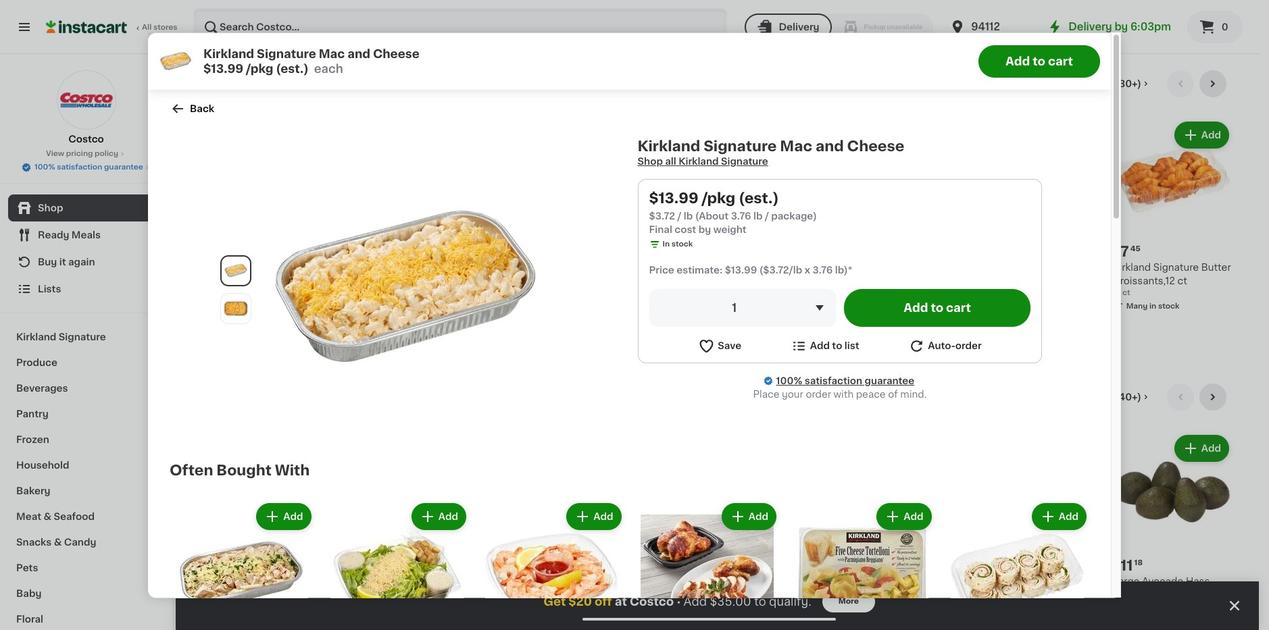 Task type: locate. For each thing, give the bounding box(es) containing it.
0 horizontal spatial delivery
[[779, 22, 820, 32]]

mac for kirkland signature mac and cheese shop all kirkland signature
[[781, 139, 813, 153]]

large avocado hass variety, 5 ct 5 ct
[[1114, 577, 1211, 611]]

2 blueberries, from the left
[[1024, 577, 1080, 587]]

cheese for kirkland signature mac and cheese $13.99 /pkg (est.) each
[[373, 48, 420, 59]]

0 vertical spatial &
[[44, 513, 51, 522]]

ct down the laundry
[[593, 304, 603, 313]]

2 11 from the left
[[861, 559, 874, 573]]

in
[[663, 240, 670, 248]]

1 43 from the left
[[357, 560, 368, 567]]

& right meat
[[44, 513, 51, 522]]

delivery for delivery by 6:03pm
[[1069, 22, 1113, 32]]

plus
[[647, 277, 667, 286]]

kirkland for kirkland signature cage free eggs, 24 ct 24 ct many in stock
[[983, 263, 1022, 273]]

many in stock down oz,
[[216, 317, 270, 324]]

kirkland inside kirkland signature bath tissue, 2-ply, 4.5" x 4", 380 sheets, 30 ct 30 ct
[[463, 263, 501, 273]]

3 $ 11 18 from the left
[[1116, 559, 1144, 573]]

view left "(30+)"
[[1077, 79, 1100, 89]]

1 horizontal spatial add to cart
[[1006, 55, 1074, 66]]

ct down the variety,
[[1120, 604, 1128, 611]]

of
[[889, 390, 899, 399]]

100% inside 100% satisfaction guarantee link
[[777, 376, 803, 385]]

organic inside the organic blueberries, 18 oz 18 oz
[[983, 577, 1021, 587]]

$
[[336, 246, 341, 253], [466, 246, 471, 253], [1116, 246, 1121, 253], [206, 560, 211, 567], [336, 560, 341, 567], [596, 560, 601, 567], [726, 560, 731, 567], [856, 560, 861, 567], [986, 560, 991, 567], [1116, 560, 1121, 567]]

11 for large avocado hass variety, 5 ct
[[1121, 559, 1134, 573]]

1 horizontal spatial each
[[858, 290, 877, 297]]

candy
[[64, 538, 96, 548]]

12
[[1114, 290, 1121, 297], [341, 559, 356, 573], [991, 559, 1007, 573]]

94112 button
[[950, 8, 1031, 46]]

1 horizontal spatial guarantee
[[865, 376, 915, 385]]

1 vertical spatial bananas, 3 lbs 3 lb
[[203, 577, 271, 598]]

0 vertical spatial satisfaction
[[57, 164, 102, 171]]

1 vertical spatial 100% satisfaction guarantee
[[777, 376, 915, 385]]

shop down 100% satisfaction guarantee "button"
[[38, 204, 63, 213]]

many down the laundry
[[607, 344, 628, 351]]

$13.99
[[204, 63, 244, 74], [650, 191, 699, 205], [725, 265, 758, 275]]

43
[[357, 560, 368, 567], [1008, 560, 1018, 567]]

many in stock down the mandarins, 5 lbs 3 lb
[[477, 604, 530, 611]]

mac
[[319, 48, 345, 59], [781, 139, 813, 153]]

signature for kirkland signature cage free eggs, 24 ct 24 ct many in stock
[[1024, 263, 1070, 273]]

signature down $6.21 element
[[1024, 263, 1070, 273]]

back button
[[170, 100, 214, 116]]

1 horizontal spatial delivery
[[1069, 22, 1113, 32]]

add to cart button
[[979, 45, 1101, 77], [845, 289, 1032, 327]]

product group containing 2
[[203, 433, 322, 600]]

to inside button
[[833, 341, 843, 351]]

1 vertical spatial fl
[[239, 303, 244, 311]]

and inside kirkland signature mac and cheese $13.99 /pkg (est.) each
[[348, 48, 371, 59]]

kirkland down $ 7 45 at right top
[[1114, 263, 1152, 273]]

satisfaction up place your order with peace of mind.
[[805, 376, 863, 385]]

11 up green
[[861, 559, 874, 573]]

add to cart button up auto-
[[845, 289, 1032, 327]]

off left at
[[595, 597, 613, 608]]

shop
[[638, 156, 663, 166], [38, 204, 63, 213]]

product group
[[593, 119, 712, 368], [723, 119, 843, 341], [1114, 119, 1233, 315], [203, 433, 322, 600], [1114, 433, 1233, 629], [170, 500, 314, 631], [325, 500, 469, 631], [480, 500, 625, 631], [635, 500, 780, 631], [791, 500, 935, 631], [946, 500, 1090, 631]]

off up plus
[[660, 265, 671, 272]]

frozen link
[[8, 427, 164, 453]]

kirkland up free
[[983, 263, 1022, 273]]

all
[[142, 24, 152, 31]]

1 vertical spatial 1
[[732, 302, 737, 313]]

off inside get $20 off at costco • add $35.00 to qualify.
[[595, 597, 613, 608]]

stock down blueberries, 18 oz 18 oz
[[769, 604, 790, 611]]

0 horizontal spatial off
[[595, 597, 613, 608]]

0 vertical spatial all
[[1103, 79, 1114, 89]]

/ left package)
[[765, 211, 769, 220]]

signature up produce link
[[59, 333, 106, 342]]

just bare chicken breast chunks, 64 oz
[[723, 263, 823, 286]]

organic up the organic blueberries, 18 oz 18 oz at the bottom right
[[985, 544, 1015, 552]]

bakery link
[[8, 479, 164, 504]]

to
[[1033, 55, 1046, 66], [931, 302, 944, 313], [833, 341, 843, 351], [755, 597, 767, 608]]

kirkland up produce
[[16, 333, 56, 342]]

1 horizontal spatial 11
[[861, 559, 874, 573]]

signature inside kirkland signature cage free eggs, 24 ct 24 ct many in stock
[[1024, 263, 1070, 273]]

x right 40
[[215, 303, 220, 311]]

0 vertical spatial shop
[[638, 156, 663, 166]]

$ inside '$ 24 25'
[[466, 246, 471, 253]]

0 vertical spatial mac
[[319, 48, 345, 59]]

mac inside kirkland signature mac and cheese shop all kirkland signature
[[781, 139, 813, 153]]

pets
[[16, 564, 38, 573]]

signature
[[257, 48, 316, 59], [704, 139, 777, 153], [244, 263, 289, 273], [504, 263, 549, 273], [894, 263, 940, 273], [1024, 263, 1070, 273], [1154, 263, 1200, 273], [59, 333, 106, 342]]

12 up strawberries,
[[341, 559, 356, 573]]

0 vertical spatial 64
[[797, 277, 810, 286]]

11
[[731, 559, 743, 573], [861, 559, 874, 573], [1121, 559, 1134, 573]]

in down blueberries, 18 oz 18 oz
[[760, 604, 767, 611]]

item carousel region
[[203, 70, 1233, 374], [203, 384, 1233, 631]]

many in stock for kirkland signature bath tissue, 2-ply, 4.5" x 4", 380 sheets, 30 ct
[[477, 317, 530, 324]]

/
[[678, 211, 682, 220], [765, 211, 769, 220]]

0 horizontal spatial 11
[[731, 559, 743, 573]]

2 vertical spatial 24
[[983, 290, 993, 297]]

add
[[1006, 55, 1031, 66], [682, 131, 702, 140], [1202, 131, 1222, 140], [904, 302, 929, 313], [811, 341, 830, 351], [1202, 445, 1222, 454], [284, 512, 303, 521], [439, 512, 458, 521], [594, 512, 614, 521], [749, 512, 769, 521], [904, 512, 924, 521], [1060, 512, 1079, 521], [684, 597, 707, 608]]

many down eggs,
[[997, 303, 1018, 311]]

3.76 inside the $13.99 /pkg (est.) $3.72 / lb (about 3.76 lb / package) final cost by weight
[[731, 211, 752, 220]]

1 vertical spatial mac
[[781, 139, 813, 153]]

0 horizontal spatial guarantee
[[104, 164, 143, 171]]

view all (30+) button
[[1071, 70, 1157, 97]]

0 vertical spatial each
[[314, 63, 343, 74]]

all for view all (40+)
[[1102, 393, 1114, 403]]

add to cart up auto-
[[904, 302, 972, 313]]

stock down kirkland signature butter croissants,12 ct 12 ct
[[1159, 303, 1180, 311]]

1 vertical spatial 24
[[1035, 277, 1047, 286]]

0 vertical spatial fl
[[224, 290, 231, 300]]

organic right grapes,
[[983, 577, 1021, 587]]

kirkland for kirkland signature bath tissue, 2-ply, 4.5" x 4", 380 sheets, 30 ct 30 ct
[[463, 263, 501, 273]]

many down oz,
[[216, 317, 238, 324]]

2 $ 11 18 from the left
[[856, 559, 883, 573]]

costco up view pricing policy link
[[68, 135, 104, 144]]

and for kirkland signature mac and cheese $13.99 /pkg (est.) each
[[348, 48, 371, 59]]

24
[[471, 245, 490, 259], [1035, 277, 1047, 286], [983, 290, 993, 297]]

add inside button
[[811, 341, 830, 351]]

0 vertical spatial costco
[[68, 135, 104, 144]]

100%
[[35, 164, 55, 171], [777, 376, 803, 385]]

1 vertical spatial /pkg
[[702, 191, 736, 205]]

kirkland inside kirkland signature mac and cheese shop all kirkland signature
[[638, 139, 701, 153]]

signature inside kirkland signature rotisserie chicken 1 each
[[894, 263, 940, 273]]

/pkg inside kirkland signature mac and cheese $13.99 /pkg (est.) each
[[246, 63, 273, 74]]

kirkland signature cage free eggs, 24 ct 24 ct many in stock
[[983, 263, 1097, 311]]

organic down $ 3 10
[[593, 577, 631, 587]]

24 down free
[[983, 290, 993, 297]]

1 vertical spatial x
[[550, 277, 555, 286]]

1 11 from the left
[[731, 559, 743, 573]]

order
[[956, 341, 982, 351], [806, 390, 832, 399]]

chicken down the $22.38 "element"
[[771, 263, 810, 273]]

many in stock for kirkland signature butter croissants,12 ct
[[1127, 303, 1180, 311]]

(est.) up sellers
[[276, 63, 309, 74]]

0 horizontal spatial 100% satisfaction guarantee
[[35, 164, 143, 171]]

all left kirkland
[[666, 156, 677, 166]]

lb
[[684, 211, 693, 220], [754, 211, 763, 220], [340, 276, 347, 284], [210, 590, 217, 598], [339, 590, 347, 598], [470, 590, 477, 598], [600, 590, 607, 598], [860, 604, 867, 611]]

kirkland for kirkland signature
[[16, 333, 56, 342]]

1 horizontal spatial by
[[1115, 22, 1129, 32]]

many down blueberries, 18 oz 18 oz
[[737, 604, 758, 611]]

chicken inside kirkland signature rotisserie chicken 1 each
[[904, 277, 942, 286]]

view all (30+)
[[1077, 79, 1142, 89]]

cheese
[[373, 48, 420, 59], [848, 139, 905, 153]]

12 down croissants,12 at the right top of the page
[[1114, 290, 1121, 297]]

1 vertical spatial and
[[816, 139, 844, 153]]

($3.72/lb
[[760, 265, 803, 275]]

view for view pricing policy
[[46, 150, 64, 158]]

many down croissants,12 at the right top of the page
[[1127, 303, 1148, 311]]

0 vertical spatial guarantee
[[104, 164, 143, 171]]

3 11 from the left
[[1121, 559, 1134, 573]]

purified
[[203, 277, 240, 286]]

2 vertical spatial all
[[1102, 393, 1114, 403]]

/pkg
[[246, 63, 273, 74], [702, 191, 736, 205]]

•
[[677, 597, 681, 608]]

lb inside green seedless grapes, 3 lbs 3 lb
[[860, 604, 867, 611]]

1 horizontal spatial (est.)
[[739, 191, 780, 205]]

lbs inside green seedless grapes, 3 lbs 3 lb
[[862, 591, 876, 600]]

kirkland signature bath tissue, 2-ply, 4.5" x 4", 380 sheets, 30 ct 30 ct
[[463, 263, 574, 311]]

0 horizontal spatial blueberries,
[[723, 577, 780, 587]]

ct
[[1050, 277, 1060, 286], [1178, 277, 1188, 286], [995, 290, 1003, 297], [1123, 290, 1131, 297], [538, 290, 548, 300], [475, 303, 483, 311], [593, 304, 603, 313], [1160, 591, 1170, 600], [1120, 604, 1128, 611]]

$ 11 18 for blueberries, 18 oz
[[726, 559, 753, 573]]

1 horizontal spatial 100%
[[777, 376, 803, 385]]

1 vertical spatial by
[[699, 225, 712, 234]]

kirkland inside kirkland signature butter croissants,12 ct 12 ct
[[1114, 263, 1152, 273]]

costco left •
[[630, 597, 674, 608]]

kirkland up tissue,
[[463, 263, 501, 273]]

satisfaction down pricing
[[57, 164, 102, 171]]

0 vertical spatial $13.99
[[204, 63, 244, 74]]

11 up blueberries, 18 oz 18 oz
[[731, 559, 743, 573]]

2 vertical spatial view
[[1077, 393, 1100, 403]]

signature up ply,
[[504, 263, 549, 273]]

0 horizontal spatial $ 12 43
[[336, 559, 368, 573]]

100% down view pricing policy
[[35, 164, 55, 171]]

view all (40+) button
[[1071, 384, 1157, 411]]

kirkland up the purified
[[203, 263, 241, 273]]

1 $ 11 18 from the left
[[726, 559, 753, 573]]

0 horizontal spatial satisfaction
[[57, 164, 102, 171]]

0 horizontal spatial fl
[[224, 290, 231, 300]]

ct down avocado
[[1160, 591, 1170, 600]]

1 inside field
[[732, 302, 737, 313]]

guarantee up of
[[865, 376, 915, 385]]

many in stock down (187)
[[607, 344, 660, 351]]

costco inside 'link'
[[68, 135, 104, 144]]

$ inside $ 7 45
[[1116, 246, 1121, 253]]

mac inside kirkland signature mac and cheese $13.99 /pkg (est.) each
[[319, 48, 345, 59]]

place your order with peace of mind.
[[754, 390, 927, 399]]

0 horizontal spatial and
[[348, 48, 371, 59]]

seafood
[[54, 513, 95, 522]]

1 vertical spatial chicken
[[904, 277, 942, 286]]

weight
[[714, 225, 747, 234]]

1 horizontal spatial $ 2 48
[[336, 245, 362, 259]]

all left "(30+)"
[[1103, 79, 1114, 89]]

buy left it
[[38, 258, 57, 267]]

$13.99 up breast
[[725, 265, 758, 275]]

0 horizontal spatial 43
[[357, 560, 368, 567]]

delivery button
[[746, 14, 832, 41]]

100% satisfaction guarantee down view pricing policy link
[[35, 164, 143, 171]]

auto-order
[[929, 341, 982, 351]]

1 down breast
[[732, 302, 737, 313]]

1 horizontal spatial and
[[816, 139, 844, 153]]

all stores
[[142, 24, 178, 31]]

1 $ 12 43 from the left
[[336, 559, 368, 573]]

18
[[745, 560, 753, 567], [875, 560, 883, 567], [1135, 560, 1144, 567], [782, 577, 793, 587], [1083, 577, 1093, 587], [723, 590, 732, 598], [983, 604, 992, 611]]

5
[[518, 577, 524, 587], [1152, 591, 1158, 600], [1114, 604, 1118, 611]]

1 vertical spatial cart
[[947, 302, 972, 313]]

12 for strawberries, 2 lbs
[[341, 559, 356, 573]]

$13.99 up best
[[204, 63, 244, 74]]

sheets,
[[485, 290, 520, 300]]

x left "4","
[[550, 277, 555, 286]]

buy for buy 1, get $5.40 off
[[597, 265, 612, 272]]

off inside item carousel region
[[660, 265, 671, 272]]

x right ($3.72/lb
[[805, 265, 811, 275]]

0 vertical spatial 5
[[518, 577, 524, 587]]

signature inside kirkland signature butter croissants,12 ct 12 ct
[[1154, 263, 1200, 273]]

grapes,
[[931, 577, 968, 587]]

1 vertical spatial $13.99
[[650, 191, 699, 205]]

0 horizontal spatial shop
[[38, 204, 63, 213]]

product group containing 11
[[1114, 433, 1233, 629]]

43 for strawberries,
[[357, 560, 368, 567]]

enlarge prepared meals kirkland signature kirkland signature mac and cheese unknown (opens in a new tab) image
[[224, 296, 248, 321]]

ct inside tide pods plus ultra oxi laundry detergent, 104 ct
[[593, 304, 603, 313]]

24 right eggs,
[[1035, 277, 1047, 286]]

2 43 from the left
[[1008, 560, 1018, 567]]

1 horizontal spatial mac
[[781, 139, 813, 153]]

0 vertical spatial 100%
[[35, 164, 55, 171]]

price estimate: $13.99 ($3.72/lb x 3.76 lb)*
[[650, 265, 853, 275]]

cart up view all (30+) popup button
[[1049, 55, 1074, 66]]

0 button
[[1188, 11, 1244, 43]]

kirkland for kirkland signature mac and cheese shop all kirkland signature
[[638, 139, 701, 153]]

16.9 down oz,
[[221, 303, 237, 311]]

0 horizontal spatial costco
[[68, 135, 104, 144]]

$ 12 43
[[336, 559, 368, 573], [986, 559, 1018, 573]]

kirkland up rotisserie
[[853, 263, 892, 273]]

meat
[[16, 513, 41, 522]]

view inside 'popup button'
[[1077, 393, 1100, 403]]

2 item carousel region from the top
[[203, 384, 1233, 631]]

1 horizontal spatial order
[[956, 341, 982, 351]]

order inside button
[[956, 341, 982, 351]]

guarantee inside 100% satisfaction guarantee link
[[865, 376, 915, 385]]

product group containing 7
[[1114, 119, 1233, 315]]

100% satisfaction guarantee
[[35, 164, 143, 171], [777, 376, 915, 385]]

0 horizontal spatial buy
[[38, 258, 57, 267]]

1 vertical spatial costco
[[630, 597, 674, 608]]

1 horizontal spatial fl
[[239, 303, 244, 311]]

/ up cost
[[678, 211, 682, 220]]

$ 12 43 up strawberries,
[[336, 559, 368, 573]]

3 inside the mandarins, 5 lbs 3 lb
[[463, 590, 468, 598]]

0 horizontal spatial /
[[678, 211, 682, 220]]

view left pricing
[[46, 150, 64, 158]]

fl down oz,
[[239, 303, 244, 311]]

blueberries, 18 oz 18 oz
[[723, 577, 806, 598]]

signature up croissants,12 at the right top of the page
[[1154, 263, 1200, 273]]

0 vertical spatial order
[[956, 341, 982, 351]]

all left (40+)
[[1102, 393, 1114, 403]]

all inside kirkland signature mac and cheese shop all kirkland signature
[[666, 156, 677, 166]]

4.5"
[[528, 277, 548, 286]]

100% satisfaction guarantee up with
[[777, 376, 915, 385]]

2-
[[499, 277, 508, 286]]

$ 11 18 up large
[[1116, 559, 1144, 573]]

service type group
[[746, 14, 934, 41]]

10
[[612, 560, 620, 567]]

43 up strawberries,
[[357, 560, 368, 567]]

cheese inside kirkland signature mac and cheese shop all kirkland signature
[[848, 139, 905, 153]]

1 horizontal spatial &
[[54, 538, 62, 548]]

and
[[348, 48, 371, 59], [816, 139, 844, 153]]

& for meat
[[44, 513, 51, 522]]

0 vertical spatial item carousel region
[[203, 70, 1233, 374]]

0 vertical spatial 30
[[523, 290, 535, 300]]

breast
[[723, 277, 754, 286]]

laundry
[[593, 290, 632, 300]]

0 horizontal spatial 100%
[[35, 164, 55, 171]]

kirkland inside kirkland signature cage free eggs, 24 ct 24 ct many in stock
[[983, 263, 1022, 273]]

43 up the organic blueberries, 18 oz 18 oz at the bottom right
[[1008, 560, 1018, 567]]

(est.)
[[276, 63, 309, 74], [739, 191, 780, 205]]

cheese inside kirkland signature mac and cheese $13.99 /pkg (est.) each
[[373, 48, 420, 59]]

view left (40+)
[[1077, 393, 1100, 403]]

green
[[853, 577, 883, 587]]

lb inside the mandarins, 5 lbs 3 lb
[[470, 590, 477, 598]]

$ 11 18 for large avocado hass variety, 5 ct
[[1116, 559, 1144, 573]]

$13.99 up $3.72
[[650, 191, 699, 205]]

0 horizontal spatial 48
[[221, 560, 232, 567]]

1 horizontal spatial 5
[[1114, 604, 1118, 611]]

many in stock down kirkland signature rotisserie chicken 1 each
[[867, 303, 920, 311]]

signature inside kirkland signature mac and cheese $13.99 /pkg (est.) each
[[257, 48, 316, 59]]

oz inside 4 kirkland signature purified drinking water, 16.9 fl oz, 40-count 40 x 16.9 fl oz
[[246, 303, 254, 311]]

add to cart button down the "94112"
[[979, 45, 1101, 77]]

pods
[[616, 277, 645, 286]]

0 vertical spatial 100% satisfaction guarantee
[[35, 164, 143, 171]]

many in stock down croissants,12 at the right top of the page
[[1127, 303, 1180, 311]]

kirkland up kirkland
[[638, 139, 701, 153]]

view pricing policy link
[[46, 149, 127, 160]]

many in stock for kirkland signature purified drinking water, 16.9 fl oz, 40-count
[[216, 317, 270, 324]]

satisfaction inside 100% satisfaction guarantee link
[[805, 376, 863, 385]]

/pkg up sellers
[[246, 63, 273, 74]]

5 inside the mandarins, 5 lbs 3 lb
[[518, 577, 524, 587]]

1 horizontal spatial /pkg
[[702, 191, 736, 205]]

1 horizontal spatial 30
[[523, 290, 535, 300]]

product group containing just bare chicken breast chunks, 64 oz
[[723, 119, 843, 341]]

chunks,
[[757, 277, 795, 286]]

cheese for kirkland signature mac and cheese shop all kirkland signature
[[848, 139, 905, 153]]

view inside popup button
[[1077, 79, 1100, 89]]

30
[[523, 290, 535, 300], [463, 303, 473, 311]]

hass
[[1187, 577, 1211, 587]]

signature inside kirkland signature bath tissue, 2-ply, 4.5" x 4", 380 sheets, 30 ct 30 ct
[[504, 263, 549, 273]]

$ 11 18 up blueberries, 18 oz 18 oz
[[726, 559, 753, 573]]

0 vertical spatial add to cart
[[1006, 55, 1074, 66]]

cart up auto-order at the bottom
[[947, 302, 972, 313]]

your
[[782, 390, 804, 399]]

delivery inside button
[[779, 22, 820, 32]]

signature for kirkland signature rotisserie chicken 1 each
[[894, 263, 940, 273]]

bath
[[552, 263, 574, 273]]

all inside popup button
[[1103, 79, 1114, 89]]

main content
[[176, 54, 1260, 631]]

$ 11 18 for green seedless grapes, 3 lbs
[[856, 559, 883, 573]]

mac for kirkland signature mac and cheese $13.99 /pkg (est.) each
[[319, 48, 345, 59]]

signature for kirkland signature
[[59, 333, 106, 342]]

each inside kirkland signature mac and cheese $13.99 /pkg (est.) each
[[314, 63, 343, 74]]

shop left kirkland
[[638, 156, 663, 166]]

1 horizontal spatial 100% satisfaction guarantee
[[777, 376, 915, 385]]

$ 11 18
[[726, 559, 753, 573], [856, 559, 883, 573], [1116, 559, 1144, 573]]

signature up signature
[[704, 139, 777, 153]]

64 inside just bare chicken breast chunks, 64 oz
[[797, 277, 810, 286]]

0 vertical spatial cheese
[[373, 48, 420, 59]]

stock down eggs,
[[1029, 303, 1050, 311]]

1 horizontal spatial $13.99
[[650, 191, 699, 205]]

add to cart down '94112' popup button
[[1006, 55, 1074, 66]]

1 blueberries, from the left
[[723, 577, 780, 587]]

2 horizontal spatial x
[[805, 265, 811, 275]]

kirkland inside kirkland signature rotisserie chicken 1 each
[[853, 263, 892, 273]]

satisfaction
[[57, 164, 102, 171], [805, 376, 863, 385]]

1 item carousel region from the top
[[203, 70, 1233, 374]]

1 vertical spatial (est.)
[[739, 191, 780, 205]]

1 vertical spatial satisfaction
[[805, 376, 863, 385]]

0 horizontal spatial $13.99
[[204, 63, 244, 74]]

delivery by 6:03pm link
[[1048, 19, 1172, 35]]

blueberries, inside blueberries, 18 oz 18 oz
[[723, 577, 780, 587]]

all inside 'popup button'
[[1102, 393, 1114, 403]]

0 vertical spatial off
[[660, 265, 671, 272]]

1 horizontal spatial $ 11 18
[[856, 559, 883, 573]]

kirkland inside kirkland signature mac and cheese $13.99 /pkg (est.) each
[[204, 48, 254, 59]]

and inside kirkland signature mac and cheese shop all kirkland signature
[[816, 139, 844, 153]]

stock down 40-
[[248, 317, 270, 324]]

prepared meals kirkland signature kirkland signature mac and cheese hero image
[[266, 149, 547, 430]]

4
[[211, 245, 221, 259]]

None search field
[[193, 8, 728, 46]]

meat & seafood
[[16, 513, 95, 522]]

43 for organic
[[1008, 560, 1018, 567]]

buy left '1,'
[[597, 265, 612, 272]]

3.76 up weight
[[731, 211, 752, 220]]

add to cart
[[1006, 55, 1074, 66], [904, 302, 972, 313]]

2 vertical spatial x
[[215, 303, 220, 311]]

&
[[44, 513, 51, 522], [54, 538, 62, 548]]

2 $ 12 43 from the left
[[986, 559, 1018, 573]]

12 up the organic blueberries, 18 oz 18 oz at the bottom right
[[991, 559, 1007, 573]]

3.76 left lb)*
[[813, 265, 833, 275]]

0 horizontal spatial /pkg
[[246, 63, 273, 74]]

stock down cost
[[672, 240, 693, 248]]

$20
[[569, 597, 592, 608]]

1 vertical spatial 48
[[221, 560, 232, 567]]

0 vertical spatial chicken
[[771, 263, 810, 273]]

0 horizontal spatial 64
[[723, 303, 733, 311]]

1 horizontal spatial 43
[[1008, 560, 1018, 567]]

0 horizontal spatial x
[[215, 303, 220, 311]]

in down eggs,
[[1020, 303, 1027, 311]]

0 vertical spatial 24
[[471, 245, 490, 259]]

5 down avocado
[[1152, 591, 1158, 600]]

1 down rotisserie
[[853, 290, 857, 297]]

butter
[[1202, 263, 1232, 273]]

signature inside kirkland signature mac and cheese shop all kirkland signature
[[704, 139, 777, 153]]



Task type: describe. For each thing, give the bounding box(es) containing it.
shop inside 'link'
[[38, 204, 63, 213]]

croissants,12
[[1114, 277, 1176, 286]]

$ 24 25
[[466, 245, 501, 259]]

with
[[275, 463, 310, 477]]

(40+)
[[1116, 393, 1142, 403]]

add to list button
[[791, 337, 860, 354]]

oxi
[[695, 277, 712, 286]]

many in stock for mandarins, 5 lbs
[[477, 604, 530, 611]]

sellers
[[241, 76, 292, 91]]

rotisserie
[[853, 277, 901, 286]]

0 horizontal spatial bananas,
[[203, 577, 246, 587]]

oz,
[[233, 290, 247, 300]]

tissue,
[[463, 277, 496, 286]]

auto-
[[929, 341, 956, 351]]

ct down croissants,12 at the right top of the page
[[1123, 290, 1131, 297]]

$31.51 element
[[593, 244, 712, 261]]

1 vertical spatial 30
[[463, 303, 473, 311]]

2 horizontal spatial $13.99
[[725, 265, 758, 275]]

get $20 off at costco • add $35.00 to qualify.
[[544, 597, 812, 608]]

2 vertical spatial 5
[[1114, 604, 1118, 611]]

get
[[544, 597, 566, 608]]

buy it again
[[38, 258, 95, 267]]

lists
[[38, 285, 61, 294]]

and for kirkland signature mac and cheese shop all kirkland signature
[[816, 139, 844, 153]]

beverages link
[[8, 376, 164, 402]]

0 vertical spatial bananas, 3 lbs 3 lb
[[333, 263, 401, 284]]

lbs inside the mandarins, 5 lbs 3 lb
[[526, 577, 540, 587]]

$13.99 inside kirkland signature mac and cheese $13.99 /pkg (est.) each
[[204, 63, 244, 74]]

it
[[59, 258, 66, 267]]

eggs,
[[1007, 277, 1033, 286]]

water,
[[284, 277, 314, 286]]

organic up 10
[[595, 544, 625, 552]]

25
[[491, 246, 501, 253]]

item carousel region containing 2
[[203, 384, 1233, 631]]

buy 1, get $5.40 off
[[597, 265, 671, 272]]

$ 7 45
[[1116, 245, 1141, 259]]

lbs inside strawberries, 2 lbs 2 lb
[[406, 577, 420, 587]]

380
[[463, 290, 482, 300]]

2 horizontal spatial 5
[[1152, 591, 1158, 600]]

$6.21 element
[[983, 244, 1103, 261]]

signature for kirkland signature bath tissue, 2-ply, 4.5" x 4", 380 sheets, 30 ct 30 ct
[[504, 263, 549, 273]]

stock down the mandarins, 5 lbs 3 lb
[[509, 604, 530, 611]]

kirkland for kirkland signature rotisserie chicken 1 each
[[853, 263, 892, 273]]

kirkland for kirkland signature mac and cheese $13.99 /pkg (est.) each
[[204, 48, 254, 59]]

0 vertical spatial 48
[[351, 246, 362, 253]]

$13.99 inside the $13.99 /pkg (est.) $3.72 / lb (about 3.76 lb / package) final cost by weight
[[650, 191, 699, 205]]

in inside kirkland signature cage free eggs, 24 ct 24 ct many in stock
[[1020, 303, 1027, 311]]

costco logo image
[[56, 70, 116, 130]]

ultra
[[670, 277, 692, 286]]

4",
[[558, 277, 570, 286]]

strawberries,
[[333, 577, 395, 587]]

2 / from the left
[[765, 211, 769, 220]]

more
[[839, 598, 859, 606]]

save button
[[699, 337, 742, 354]]

back
[[190, 103, 214, 113]]

$3.72
[[650, 211, 676, 220]]

satisfaction inside 100% satisfaction guarantee "button"
[[57, 164, 102, 171]]

snacks & candy
[[16, 538, 96, 548]]

stock down (187)
[[639, 344, 660, 351]]

100% inside 100% satisfaction guarantee "button"
[[35, 164, 55, 171]]

lists link
[[8, 276, 164, 303]]

0 horizontal spatial bananas, 3 lbs 3 lb
[[203, 577, 271, 598]]

pricing
[[66, 150, 93, 158]]

$ inside $ 3 10
[[596, 560, 601, 567]]

add inside get $20 off at costco • add $35.00 to qualify.
[[684, 597, 707, 608]]

0 vertical spatial add to cart button
[[979, 45, 1101, 77]]

in down croissants,12 at the right top of the page
[[1150, 303, 1157, 311]]

& for snacks
[[54, 538, 62, 548]]

94112
[[972, 22, 1001, 32]]

stock down sheets, on the left of page
[[509, 317, 530, 324]]

list
[[845, 341, 860, 351]]

stock down kirkland signature rotisserie chicken 1 each
[[899, 303, 920, 311]]

bare
[[747, 263, 768, 273]]

1 vertical spatial 16.9
[[221, 303, 237, 311]]

100% satisfaction guarantee link
[[777, 374, 915, 387]]

count
[[266, 290, 294, 300]]

kirkland
[[679, 156, 719, 166]]

floral
[[16, 615, 43, 625]]

0 vertical spatial $ 2 48
[[336, 245, 362, 259]]

large
[[1114, 577, 1140, 587]]

1 vertical spatial add to cart button
[[845, 289, 1032, 327]]

kirkland inside 4 kirkland signature purified drinking water, 16.9 fl oz, 40-count 40 x 16.9 fl oz
[[203, 263, 241, 273]]

/pkg inside the $13.99 /pkg (est.) $3.72 / lb (about 3.76 lb / package) final cost by weight
[[702, 191, 736, 205]]

view pricing policy
[[46, 150, 118, 158]]

save
[[718, 341, 742, 351]]

produce link
[[8, 350, 164, 376]]

shop inside kirkland signature mac and cheese shop all kirkland signature
[[638, 156, 663, 166]]

green seedless grapes, 3 lbs 3 lb
[[853, 577, 968, 611]]

delivery for delivery
[[779, 22, 820, 32]]

policy
[[95, 150, 118, 158]]

all for view all (30+)
[[1103, 79, 1114, 89]]

1 horizontal spatial 3.76
[[813, 265, 833, 275]]

12 for organic blueberries, 18 oz
[[991, 559, 1007, 573]]

organic inside organic bananas, 3 lbs 3 lb
[[593, 577, 631, 587]]

pets link
[[8, 556, 164, 582]]

guarantee inside 100% satisfaction guarantee "button"
[[104, 164, 143, 171]]

mandarins,
[[463, 577, 515, 587]]

11 for green seedless grapes, 3 lbs
[[861, 559, 874, 573]]

100% satisfaction guarantee inside "button"
[[35, 164, 143, 171]]

kirkland signature mac and cheese $13.99 /pkg (est.) each
[[204, 48, 420, 74]]

0 horizontal spatial add to cart
[[904, 302, 972, 313]]

(est.) inside kirkland signature mac and cheese $13.99 /pkg (est.) each
[[276, 63, 309, 74]]

1 / from the left
[[678, 211, 682, 220]]

1 inside kirkland signature rotisserie chicken 1 each
[[853, 290, 857, 297]]

11 for blueberries, 18 oz
[[731, 559, 743, 573]]

(est.) inside the $13.99 /pkg (est.) $3.72 / lb (about 3.76 lb / package) final cost by weight
[[739, 191, 780, 205]]

kirkland signature butter croissants,12 ct 12 ct
[[1114, 263, 1232, 297]]

buy it again link
[[8, 249, 164, 276]]

kirkland for kirkland signature butter croissants,12 ct 12 ct
[[1114, 263, 1152, 273]]

in down tide pods plus ultra oxi laundry detergent, 104 ct
[[630, 344, 637, 351]]

$ 12 43 for strawberries, 2 lbs
[[336, 559, 368, 573]]

ct down 380
[[475, 303, 483, 311]]

organic bananas, 3 lbs 3 lb
[[593, 577, 702, 598]]

by inside the $13.99 /pkg (est.) $3.72 / lb (about 3.76 lb / package) final cost by weight
[[699, 225, 712, 234]]

40-
[[249, 290, 266, 300]]

to inside get $20 off at costco • add $35.00 to qualify.
[[755, 597, 767, 608]]

at
[[615, 597, 627, 608]]

treatment tracker modal dialog
[[176, 582, 1260, 631]]

0 vertical spatial x
[[805, 265, 811, 275]]

0
[[1222, 22, 1229, 32]]

0 horizontal spatial $ 2 48
[[206, 559, 232, 573]]

seedless
[[885, 577, 929, 587]]

0 vertical spatial by
[[1115, 22, 1129, 32]]

1 horizontal spatial bananas,
[[333, 263, 376, 273]]

meat & seafood link
[[8, 504, 164, 530]]

buy for buy it again
[[38, 258, 57, 267]]

oz inside just bare chicken breast chunks, 64 oz
[[812, 277, 823, 286]]

45
[[1131, 246, 1141, 253]]

signature for kirkland signature mac and cheese $13.99 /pkg (est.) each
[[257, 48, 316, 59]]

view all (40+)
[[1077, 393, 1142, 403]]

1 horizontal spatial 24
[[983, 290, 993, 297]]

lb inside organic bananas, 3 lbs 3 lb
[[600, 590, 607, 598]]

shop link
[[8, 195, 164, 222]]

blueberries, inside the organic blueberries, 18 oz 18 oz
[[1024, 577, 1080, 587]]

avocado
[[1143, 577, 1184, 587]]

enlarge prepared meals kirkland signature kirkland signature mac and cheese hero (opens in a new tab) image
[[224, 258, 248, 283]]

signature
[[721, 156, 769, 166]]

many inside kirkland signature cage free eggs, 24 ct 24 ct many in stock
[[997, 303, 1018, 311]]

0 vertical spatial 16.9
[[203, 290, 222, 300]]

0 horizontal spatial 24
[[471, 245, 490, 259]]

many down the mandarins, 5 lbs 3 lb
[[477, 604, 498, 611]]

cart for bottom add to cart "button"
[[947, 302, 972, 313]]

$ 12 43 for organic blueberries, 18 oz
[[986, 559, 1018, 573]]

48 inside product group
[[221, 560, 232, 567]]

place
[[754, 390, 780, 399]]

signature for kirkland signature butter croissants,12 ct 12 ct
[[1154, 263, 1200, 273]]

mandarins, 5 lbs 3 lb
[[463, 577, 540, 598]]

tide pods plus ultra oxi laundry detergent, 104 ct
[[593, 277, 712, 313]]

strawberries, 2 lbs 2 lb
[[333, 577, 420, 598]]

ct right croissants,12 at the right top of the page
[[1178, 277, 1188, 286]]

each inside kirkland signature rotisserie chicken 1 each
[[858, 290, 877, 297]]

many down rotisserie
[[867, 303, 888, 311]]

view for view all (30+)
[[1077, 79, 1100, 89]]

bakery
[[16, 487, 50, 496]]

x inside kirkland signature bath tissue, 2-ply, 4.5" x 4", 380 sheets, 30 ct 30 ct
[[550, 277, 555, 286]]

tide
[[593, 277, 614, 286]]

lb inside strawberries, 2 lbs 2 lb
[[339, 590, 347, 598]]

ct down 4.5"
[[538, 290, 548, 300]]

main content containing best sellers
[[176, 54, 1260, 631]]

in down sheets, on the left of page
[[500, 317, 507, 324]]

1 field
[[650, 289, 836, 327]]

40
[[203, 303, 213, 311]]

kirkland signature rotisserie chicken 1 each
[[853, 263, 942, 297]]

many in stock for blueberries, 18 oz
[[737, 604, 790, 611]]

cart for top add to cart "button"
[[1049, 55, 1074, 66]]

lbs inside organic bananas, 3 lbs 3 lb
[[688, 577, 702, 587]]

ct down free
[[995, 290, 1003, 297]]

signature inside 4 kirkland signature purified drinking water, 16.9 fl oz, 40-count 40 x 16.9 fl oz
[[244, 263, 289, 273]]

in down the mandarins, 5 lbs 3 lb
[[500, 604, 507, 611]]

stock inside kirkland signature cage free eggs, 24 ct 24 ct many in stock
[[1029, 303, 1050, 311]]

x inside 4 kirkland signature purified drinking water, 16.9 fl oz, 40-count 40 x 16.9 fl oz
[[215, 303, 220, 311]]

chicken inside just bare chicken breast chunks, 64 oz
[[771, 263, 810, 273]]

signature for kirkland signature mac and cheese shop all kirkland signature
[[704, 139, 777, 153]]

bananas, inside organic bananas, 3 lbs 3 lb
[[633, 577, 677, 587]]

item carousel region containing best sellers
[[203, 70, 1233, 374]]

$35.00
[[710, 597, 752, 608]]

variety,
[[1114, 591, 1149, 600]]

$22.38 element
[[723, 244, 843, 261]]

many down 380
[[477, 317, 498, 324]]

1 vertical spatial order
[[806, 390, 832, 399]]

$5.40
[[636, 265, 658, 272]]

more button
[[823, 592, 876, 613]]

in down oz,
[[240, 317, 247, 324]]

often
[[170, 463, 213, 477]]

view for view all (40+)
[[1077, 393, 1100, 403]]

ct down $6.21 element
[[1050, 277, 1060, 286]]

costco inside get $20 off at costco • add $35.00 to qualify.
[[630, 597, 674, 608]]

lb)*
[[836, 265, 853, 275]]

12 inside kirkland signature butter croissants,12 ct 12 ct
[[1114, 290, 1121, 297]]

104
[[688, 290, 705, 300]]

in down kirkland signature rotisserie chicken 1 each
[[890, 303, 897, 311]]

qualify.
[[770, 597, 812, 608]]

instacart logo image
[[46, 19, 127, 35]]



Task type: vqa. For each thing, say whether or not it's contained in the screenshot.
lb
yes



